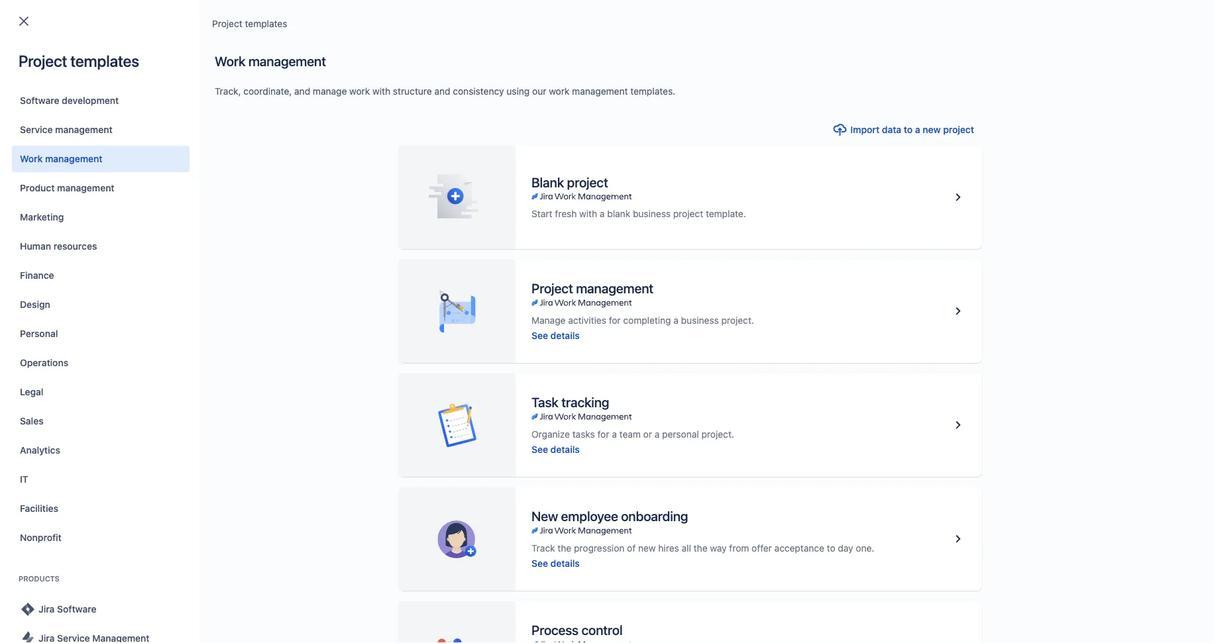 Task type: describe. For each thing, give the bounding box(es) containing it.
templates.
[[631, 86, 676, 97]]

previous image
[[29, 234, 45, 250]]

my kanban project
[[86, 192, 167, 203]]

team- for team-managed business
[[460, 161, 487, 172]]

1 horizontal spatial work management
[[215, 53, 326, 69]]

resources
[[54, 241, 97, 252]]

1 vertical spatial project
[[567, 174, 608, 190]]

all
[[192, 98, 203, 109]]

jira software button
[[12, 597, 190, 623]]

one.
[[856, 543, 875, 554]]

marketing button
[[12, 204, 190, 231]]

track
[[532, 543, 555, 554]]

human
[[20, 241, 51, 252]]

1 vertical spatial project.
[[702, 429, 734, 440]]

legal
[[20, 387, 43, 398]]

go to market sample
[[86, 161, 175, 171]]

1 horizontal spatial with
[[579, 208, 597, 219]]

personal
[[662, 429, 699, 440]]

star go to market sample image
[[35, 159, 51, 175]]

analytics button
[[12, 438, 190, 464]]

jira software image
[[20, 602, 36, 618]]

software development button
[[12, 88, 190, 114]]

management inside 'product management' "button"
[[57, 183, 114, 194]]

process control
[[532, 623, 623, 638]]

details for tracking
[[551, 444, 580, 455]]

lead button
[[687, 132, 729, 147]]

a right "completing"
[[674, 315, 679, 326]]

0 horizontal spatial project templates
[[19, 52, 139, 70]]

1 button
[[48, 231, 68, 253]]

0 vertical spatial project.
[[722, 315, 754, 326]]

blank
[[607, 208, 631, 219]]

1 and from the left
[[294, 86, 310, 97]]

process
[[532, 623, 579, 638]]

marketing
[[20, 212, 64, 223]]

manage activities for completing a business project.
[[532, 315, 754, 326]]

track, coordinate, and manage work with structure and consistency using our work management templates.
[[215, 86, 676, 97]]

business for blank project
[[633, 208, 671, 219]]

of
[[627, 543, 636, 554]]

service management
[[20, 124, 112, 135]]

1
[[56, 236, 60, 247]]

management inside the service management button
[[55, 124, 112, 135]]

management inside work management "button"
[[45, 153, 102, 164]]

a for blank
[[600, 208, 605, 219]]

1 horizontal spatial templates
[[245, 18, 287, 29]]

2 and from the left
[[435, 86, 451, 97]]

task tracking image
[[951, 418, 967, 434]]

project management
[[532, 281, 654, 296]]

team
[[620, 429, 641, 440]]

human resources button
[[12, 233, 190, 260]]

my kanban project link
[[65, 191, 310, 207]]

data
[[882, 124, 902, 135]]

day
[[838, 543, 854, 554]]

1 vertical spatial software
[[57, 604, 96, 615]]

for for management
[[609, 315, 621, 326]]

software development
[[20, 95, 119, 106]]

sample
[[144, 161, 175, 171]]

service management button
[[12, 117, 190, 143]]

project inside button
[[943, 124, 974, 135]]

manage
[[313, 86, 347, 97]]

lead
[[692, 134, 713, 145]]

import
[[851, 124, 880, 135]]

market
[[112, 161, 142, 171]]

import data to a new project button
[[824, 119, 982, 141]]

employee
[[561, 509, 618, 524]]

1 horizontal spatial jira
[[205, 98, 221, 109]]

2 vertical spatial project
[[673, 208, 703, 219]]

fresh
[[555, 208, 577, 219]]

next image
[[71, 234, 87, 250]]

management left templates.
[[572, 86, 628, 97]]

sales
[[20, 416, 44, 427]]

consistency
[[453, 86, 504, 97]]

0 vertical spatial business
[[529, 161, 567, 172]]

personal button
[[12, 321, 190, 347]]

facilities
[[20, 503, 58, 514]]

coordinate,
[[244, 86, 292, 97]]

offer
[[752, 543, 772, 554]]

structure
[[393, 86, 432, 97]]

jira inside button
[[38, 604, 55, 615]]

team-managed business
[[460, 161, 567, 172]]

1 the from the left
[[558, 543, 572, 554]]

completing
[[623, 315, 671, 326]]

new for a
[[923, 124, 941, 135]]

business for project management
[[681, 315, 719, 326]]

it button
[[12, 467, 190, 493]]

a right or
[[655, 429, 660, 440]]

blank project image
[[951, 190, 967, 206]]

jira software image
[[20, 602, 36, 618]]

new for of
[[638, 543, 656, 554]]

organize
[[532, 429, 570, 440]]

new employee onboarding image
[[951, 532, 967, 548]]

onboarding
[[621, 509, 688, 524]]

see details button for new
[[532, 557, 580, 570]]

1 work from the left
[[349, 86, 370, 97]]

track the progression of new hires all the way from offer acceptance to day one.
[[532, 543, 875, 554]]

team- for team-managed software
[[460, 193, 487, 204]]

managed for business
[[487, 161, 527, 172]]

using
[[507, 86, 530, 97]]

see details for project
[[532, 330, 580, 341]]

Search field
[[963, 8, 1095, 29]]

it
[[20, 474, 28, 485]]

name button
[[60, 132, 109, 147]]



Task type: locate. For each thing, give the bounding box(es) containing it.
tracking
[[562, 395, 609, 410]]

and
[[294, 86, 310, 97], [435, 86, 451, 97]]

service
[[20, 124, 53, 135]]

from
[[729, 543, 749, 554]]

see details button down track
[[532, 557, 580, 570]]

2 horizontal spatial to
[[904, 124, 913, 135]]

management
[[249, 53, 326, 69], [572, 86, 628, 97], [55, 124, 112, 135], [45, 153, 102, 164], [57, 183, 114, 194], [576, 281, 654, 296]]

with left structure at left top
[[373, 86, 391, 97]]

work
[[215, 53, 246, 69], [20, 153, 43, 164]]

work right our
[[549, 86, 570, 97]]

control
[[582, 623, 623, 638]]

1 vertical spatial jira
[[38, 604, 55, 615]]

2 work from the left
[[549, 86, 570, 97]]

2 see details button from the top
[[532, 443, 580, 456]]

new
[[923, 124, 941, 135], [638, 543, 656, 554]]

1 vertical spatial templates
[[70, 52, 139, 70]]

operations
[[20, 358, 68, 369]]

2 vertical spatial to
[[827, 543, 836, 554]]

see down track
[[532, 558, 548, 569]]

0 horizontal spatial new
[[638, 543, 656, 554]]

1 horizontal spatial business
[[633, 208, 671, 219]]

0 horizontal spatial with
[[373, 86, 391, 97]]

see down organize
[[532, 444, 548, 455]]

blank
[[532, 174, 564, 190]]

jira service management image
[[20, 631, 36, 644]]

managed
[[487, 161, 527, 172], [487, 193, 527, 204]]

1 vertical spatial with
[[579, 208, 597, 219]]

to left day
[[827, 543, 836, 554]]

1 see details from the top
[[532, 330, 580, 341]]

see details button
[[532, 329, 580, 342], [532, 443, 580, 456], [532, 557, 580, 570]]

details down track
[[551, 558, 580, 569]]

human resources
[[20, 241, 97, 252]]

see down "manage"
[[532, 330, 548, 341]]

for
[[609, 315, 621, 326], [598, 429, 610, 440]]

jira right jira software icon
[[38, 604, 55, 615]]

work down service
[[20, 153, 43, 164]]

management down name
[[45, 153, 102, 164]]

operations button
[[12, 350, 190, 377]]

see
[[532, 330, 548, 341], [532, 444, 548, 455], [532, 558, 548, 569]]

3 see from the top
[[532, 558, 548, 569]]

our
[[532, 86, 547, 97]]

1 see from the top
[[532, 330, 548, 341]]

management up activities
[[576, 281, 654, 296]]

1 horizontal spatial project
[[673, 208, 703, 219]]

new right data on the top of page
[[923, 124, 941, 135]]

1 vertical spatial to
[[101, 161, 109, 171]]

0 horizontal spatial work
[[20, 153, 43, 164]]

details for employee
[[551, 558, 580, 569]]

0 vertical spatial templates
[[245, 18, 287, 29]]

project
[[212, 18, 242, 29], [19, 52, 67, 70], [136, 192, 167, 203], [532, 281, 573, 296]]

business right "completing"
[[681, 315, 719, 326]]

a for new
[[915, 124, 921, 135]]

templates
[[245, 18, 287, 29], [70, 52, 139, 70]]

1 vertical spatial business
[[633, 208, 671, 219]]

to right go
[[101, 161, 109, 171]]

finance
[[20, 270, 54, 281]]

start fresh with a blank business project template.
[[532, 208, 746, 219]]

1 vertical spatial team-
[[460, 193, 487, 204]]

1 vertical spatial work
[[20, 153, 43, 164]]

go
[[86, 161, 98, 171]]

1 vertical spatial see details
[[532, 444, 580, 455]]

0 vertical spatial for
[[609, 315, 621, 326]]

0 vertical spatial see
[[532, 330, 548, 341]]

details down organize
[[551, 444, 580, 455]]

the
[[558, 543, 572, 554], [694, 543, 708, 554]]

2 vertical spatial see details
[[532, 558, 580, 569]]

design
[[20, 299, 50, 310]]

0 horizontal spatial work management
[[20, 153, 102, 164]]

business right blank
[[633, 208, 671, 219]]

team- down team-managed business
[[460, 193, 487, 204]]

my
[[86, 192, 99, 203]]

3 details from the top
[[551, 558, 580, 569]]

1 see details button from the top
[[532, 329, 580, 342]]

see details
[[532, 330, 580, 341], [532, 444, 580, 455], [532, 558, 580, 569]]

1 horizontal spatial the
[[694, 543, 708, 554]]

1 vertical spatial see
[[532, 444, 548, 455]]

0 vertical spatial project templates
[[212, 18, 287, 29]]

for right tasks at the bottom of the page
[[598, 429, 610, 440]]

work management up coordinate,
[[215, 53, 326, 69]]

details down "manage"
[[551, 330, 580, 341]]

None text field
[[28, 94, 158, 113]]

jira software
[[38, 604, 96, 615]]

with
[[373, 86, 391, 97], [579, 208, 597, 219]]

new right of
[[638, 543, 656, 554]]

management down development
[[55, 124, 112, 135]]

a
[[915, 124, 921, 135], [600, 208, 605, 219], [674, 315, 679, 326], [612, 429, 617, 440], [655, 429, 660, 440]]

a right data on the top of page
[[915, 124, 921, 135]]

0 vertical spatial work management
[[215, 53, 326, 69]]

management down go
[[57, 183, 114, 194]]

analytics
[[20, 445, 60, 456]]

template.
[[706, 208, 746, 219]]

0 vertical spatial to
[[904, 124, 913, 135]]

all
[[682, 543, 691, 554]]

star my kanban project image
[[35, 191, 51, 207]]

project templates link
[[212, 16, 287, 32]]

1 vertical spatial for
[[598, 429, 610, 440]]

products
[[19, 575, 60, 584]]

new inside button
[[923, 124, 941, 135]]

3 see details from the top
[[532, 558, 580, 569]]

0 vertical spatial jira
[[205, 98, 221, 109]]

finance button
[[12, 263, 190, 289]]

open image
[[297, 95, 313, 111]]

to inside button
[[904, 124, 913, 135]]

tasks
[[573, 429, 595, 440]]

0 horizontal spatial work
[[349, 86, 370, 97]]

0 horizontal spatial project
[[567, 174, 608, 190]]

jira
[[205, 98, 221, 109], [38, 604, 55, 615]]

0 vertical spatial managed
[[487, 161, 527, 172]]

1 horizontal spatial work
[[549, 86, 570, 97]]

1 vertical spatial new
[[638, 543, 656, 554]]

a for team
[[612, 429, 617, 440]]

task tracking
[[532, 395, 609, 410]]

0 horizontal spatial and
[[294, 86, 310, 97]]

see details for new
[[532, 558, 580, 569]]

name
[[65, 134, 90, 145]]

1 vertical spatial managed
[[487, 193, 527, 204]]

see for project management
[[532, 330, 548, 341]]

project.
[[722, 315, 754, 326], [702, 429, 734, 440]]

0 horizontal spatial business
[[529, 161, 567, 172]]

jira service management image
[[20, 631, 36, 644]]

2 vertical spatial details
[[551, 558, 580, 569]]

0 horizontal spatial to
[[101, 161, 109, 171]]

0 vertical spatial see details
[[532, 330, 580, 341]]

work right manage on the left
[[349, 86, 370, 97]]

task
[[532, 395, 559, 410]]

0 vertical spatial details
[[551, 330, 580, 341]]

1 vertical spatial details
[[551, 444, 580, 455]]

2 vertical spatial see
[[532, 558, 548, 569]]

management up coordinate,
[[249, 53, 326, 69]]

0 vertical spatial project
[[943, 124, 974, 135]]

2 horizontal spatial project
[[943, 124, 974, 135]]

jira work management image
[[532, 192, 632, 202], [532, 192, 632, 202], [532, 298, 632, 309], [532, 298, 632, 309], [532, 412, 632, 423], [532, 412, 632, 423], [532, 526, 632, 537], [532, 526, 632, 537], [532, 640, 632, 644], [532, 640, 632, 644]]

a left team
[[612, 429, 617, 440]]

2 the from the left
[[694, 543, 708, 554]]

2 see from the top
[[532, 444, 548, 455]]

1 vertical spatial work management
[[20, 153, 102, 164]]

1 horizontal spatial to
[[827, 543, 836, 554]]

business
[[529, 161, 567, 172], [633, 208, 671, 219], [681, 315, 719, 326]]

work up track, on the left
[[215, 53, 246, 69]]

primary element
[[8, 0, 963, 37]]

a inside button
[[915, 124, 921, 135]]

software up service
[[20, 95, 59, 106]]

2 vertical spatial see details button
[[532, 557, 580, 570]]

team-managed software
[[460, 193, 567, 204]]

way
[[710, 543, 727, 554]]

the right track
[[558, 543, 572, 554]]

work management inside "button"
[[20, 153, 102, 164]]

2 details from the top
[[551, 444, 580, 455]]

progression
[[574, 543, 625, 554]]

projects
[[27, 54, 83, 73]]

see for task tracking
[[532, 444, 548, 455]]

1 details from the top
[[551, 330, 580, 341]]

see details down "manage"
[[532, 330, 580, 341]]

work management button
[[12, 146, 190, 172]]

1 horizontal spatial new
[[923, 124, 941, 135]]

0 horizontal spatial the
[[558, 543, 572, 554]]

1 horizontal spatial project templates
[[212, 18, 287, 29]]

details for management
[[551, 330, 580, 341]]

work management down name
[[20, 153, 102, 164]]

1 vertical spatial project templates
[[19, 52, 139, 70]]

start
[[532, 208, 553, 219]]

2 managed from the top
[[487, 193, 527, 204]]

product management
[[20, 183, 114, 194]]

see details for task
[[532, 444, 580, 455]]

product management button
[[12, 175, 190, 202]]

0 vertical spatial work
[[215, 53, 246, 69]]

see details button down "manage"
[[532, 329, 580, 342]]

1 team- from the top
[[460, 161, 487, 172]]

0 vertical spatial see details button
[[532, 329, 580, 342]]

new
[[532, 509, 558, 524]]

2 horizontal spatial business
[[681, 315, 719, 326]]

0 vertical spatial team-
[[460, 161, 487, 172]]

see details down organize
[[532, 444, 580, 455]]

project management image
[[951, 304, 967, 320]]

the right all
[[694, 543, 708, 554]]

work inside work management "button"
[[20, 153, 43, 164]]

1 horizontal spatial work
[[215, 53, 246, 69]]

track,
[[215, 86, 241, 97]]

managed up the team-managed software
[[487, 161, 527, 172]]

see details down track
[[532, 558, 580, 569]]

organize tasks for a team or a personal project.
[[532, 429, 734, 440]]

0 horizontal spatial jira
[[38, 604, 55, 615]]

design button
[[12, 292, 190, 318]]

software down products
[[57, 604, 96, 615]]

with right fresh
[[579, 208, 597, 219]]

and left manage on the left
[[294, 86, 310, 97]]

go to market sample link
[[65, 159, 310, 175]]

0 horizontal spatial templates
[[70, 52, 139, 70]]

facilities button
[[12, 496, 190, 522]]

software
[[529, 193, 567, 204]]

managed down team-managed business
[[487, 193, 527, 204]]

0 vertical spatial software
[[20, 95, 59, 106]]

back to projects image
[[16, 13, 32, 29]]

acceptance
[[775, 543, 825, 554]]

managed for software
[[487, 193, 527, 204]]

for right activities
[[609, 315, 621, 326]]

team- up the team-managed software
[[460, 161, 487, 172]]

details
[[551, 330, 580, 341], [551, 444, 580, 455], [551, 558, 580, 569]]

to right data on the top of page
[[904, 124, 913, 135]]

1 horizontal spatial and
[[435, 86, 451, 97]]

personal
[[20, 328, 58, 339]]

for for tracking
[[598, 429, 610, 440]]

1 managed from the top
[[487, 161, 527, 172]]

import data to a new project
[[851, 124, 974, 135]]

and right structure at left top
[[435, 86, 451, 97]]

2 team- from the top
[[460, 193, 487, 204]]

blank project
[[532, 174, 608, 190]]

banner
[[0, 0, 1214, 37]]

project
[[943, 124, 974, 135], [567, 174, 608, 190], [673, 208, 703, 219]]

hires
[[659, 543, 679, 554]]

0 vertical spatial with
[[373, 86, 391, 97]]

new employee onboarding
[[532, 509, 688, 524]]

1 vertical spatial see details button
[[532, 443, 580, 456]]

to
[[904, 124, 913, 135], [101, 161, 109, 171], [827, 543, 836, 554]]

legal button
[[12, 379, 190, 406]]

0 vertical spatial new
[[923, 124, 941, 135]]

2 vertical spatial business
[[681, 315, 719, 326]]

a left blank
[[600, 208, 605, 219]]

jira right all
[[205, 98, 221, 109]]

2 see details from the top
[[532, 444, 580, 455]]

see details button down organize
[[532, 443, 580, 456]]

products
[[223, 98, 262, 109]]

see details button for project
[[532, 329, 580, 342]]

nonprofit button
[[12, 525, 190, 552]]

activities
[[568, 315, 607, 326]]

see for new employee onboarding
[[532, 558, 548, 569]]

3 see details button from the top
[[532, 557, 580, 570]]

sales button
[[12, 408, 190, 435]]

see details button for task
[[532, 443, 580, 456]]

product
[[20, 183, 55, 194]]

business up blank at the left of the page
[[529, 161, 567, 172]]



Task type: vqa. For each thing, say whether or not it's contained in the screenshot.
Getting started in Confluence's created
no



